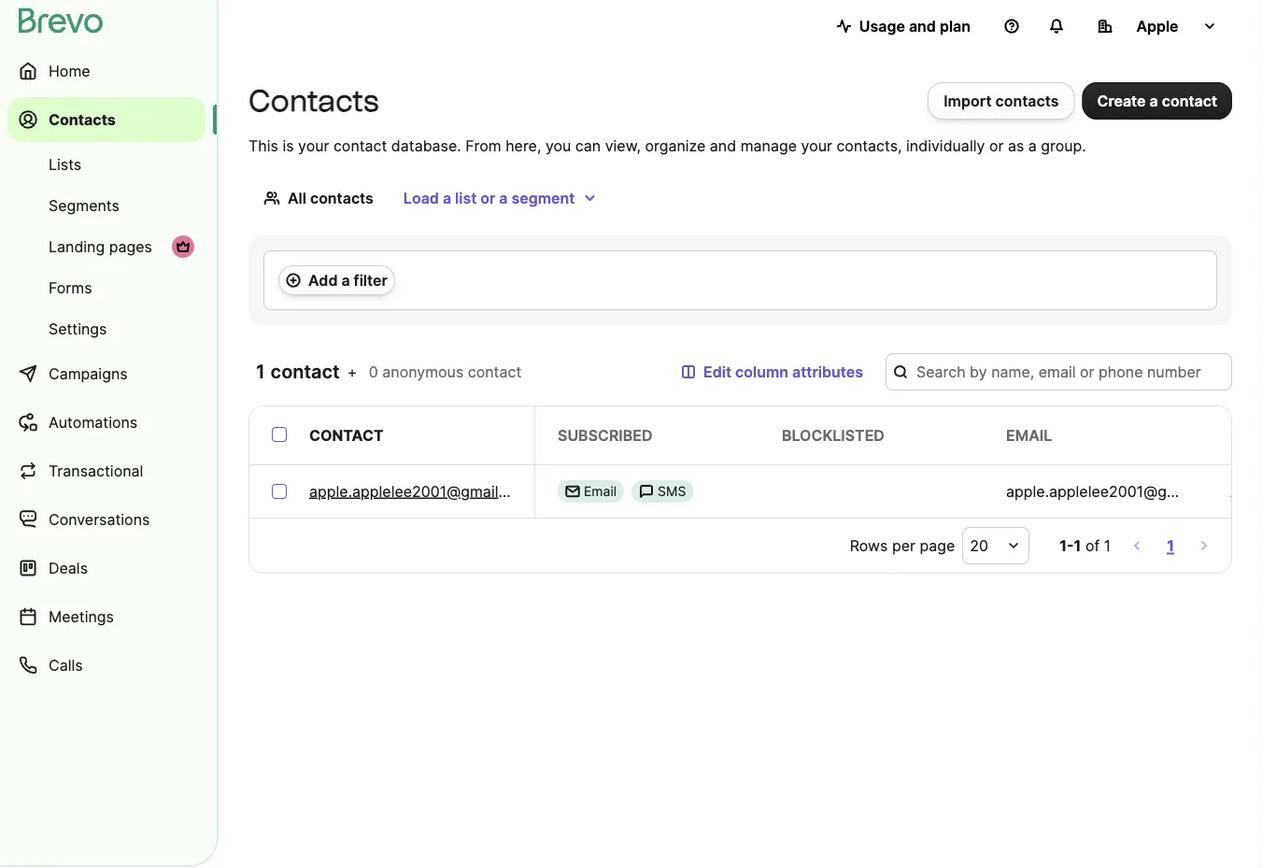 Task type: locate. For each thing, give the bounding box(es) containing it.
settings
[[49, 320, 107, 338]]

contacts up lists
[[49, 110, 116, 128]]

contacts up is on the top left of the page
[[249, 83, 379, 119]]

1 horizontal spatial left___c25ys image
[[639, 484, 654, 499]]

2 apple.applelee2001@gmail.com from the left
[[1006, 482, 1230, 500]]

a left list on the top left of page
[[443, 189, 451, 207]]

as
[[1008, 136, 1024, 155]]

0 vertical spatial contacts
[[996, 92, 1059, 110]]

per
[[892, 536, 916, 555]]

1 vertical spatial contacts
[[310, 189, 374, 207]]

your right manage
[[801, 136, 833, 155]]

1
[[256, 360, 266, 383], [1074, 536, 1082, 555], [1104, 536, 1111, 555], [1167, 536, 1175, 555]]

contacts inside button
[[996, 92, 1059, 110]]

contacts for all contacts
[[310, 189, 374, 207]]

individually
[[906, 136, 985, 155]]

1 apple.applelee2001@gmail.com from the left
[[309, 482, 533, 500]]

1 horizontal spatial or
[[989, 136, 1004, 155]]

1 vertical spatial or
[[481, 189, 496, 207]]

your
[[298, 136, 329, 155], [801, 136, 833, 155]]

campaigns
[[49, 364, 128, 383]]

a right add
[[341, 271, 350, 289]]

page
[[920, 536, 955, 555]]

or
[[989, 136, 1004, 155], [481, 189, 496, 207]]

or inside button
[[481, 189, 496, 207]]

2 left___c25ys image from the left
[[639, 484, 654, 499]]

can
[[575, 136, 601, 155]]

load a list or a segment
[[404, 189, 575, 207]]

rows
[[850, 536, 888, 555]]

this
[[249, 136, 278, 155]]

left___c25ys image
[[565, 484, 580, 499], [639, 484, 654, 499]]

and
[[909, 17, 936, 35], [710, 136, 736, 155]]

Search by name, email or phone number search field
[[886, 353, 1233, 391]]

contacts
[[249, 83, 379, 119], [49, 110, 116, 128]]

list
[[455, 189, 477, 207]]

contacts up as
[[996, 92, 1059, 110]]

and left the plan
[[909, 17, 936, 35]]

manage
[[741, 136, 797, 155]]

segments link
[[7, 187, 206, 224]]

a for add a filter
[[341, 271, 350, 289]]

import
[[944, 92, 992, 110]]

meetings
[[49, 607, 114, 626]]

add
[[308, 271, 338, 289]]

create a contact
[[1098, 92, 1218, 110]]

lists
[[49, 155, 81, 173]]

0 horizontal spatial or
[[481, 189, 496, 207]]

appl
[[1231, 482, 1262, 500]]

1 horizontal spatial your
[[801, 136, 833, 155]]

home
[[49, 62, 90, 80]]

apple.applelee2001@gmail.com down contact
[[309, 482, 533, 500]]

1 horizontal spatial contacts
[[996, 92, 1059, 110]]

contact left +
[[271, 360, 340, 383]]

left___c25ys image left sms
[[639, 484, 654, 499]]

1 contact + 0 anonymous contact
[[256, 360, 522, 383]]

group.
[[1041, 136, 1087, 155]]

usage and plan
[[859, 17, 971, 35]]

landing
[[49, 237, 105, 256]]

1 horizontal spatial and
[[909, 17, 936, 35]]

plan
[[940, 17, 971, 35]]

home link
[[7, 49, 206, 93]]

1 left___c25ys image from the left
[[565, 484, 580, 499]]

left___c25ys image for email
[[565, 484, 580, 499]]

calls
[[49, 656, 83, 674]]

transactional
[[49, 462, 143, 480]]

settings link
[[7, 310, 206, 348]]

1 left of
[[1074, 536, 1082, 555]]

a right create
[[1150, 92, 1158, 110]]

campaigns link
[[7, 351, 206, 396]]

apple.applelee2001@gmail.com up of
[[1006, 482, 1230, 500]]

apple.applelee2001@gmail.com link
[[309, 480, 533, 503]]

automations link
[[7, 400, 206, 445]]

1 down apple.applelee2001@gmail.com appl
[[1167, 536, 1175, 555]]

left___c25ys image for sms
[[639, 484, 654, 499]]

calls link
[[7, 643, 206, 688]]

a for load a list or a segment
[[443, 189, 451, 207]]

and left manage
[[710, 136, 736, 155]]

0 vertical spatial or
[[989, 136, 1004, 155]]

1 your from the left
[[298, 136, 329, 155]]

or right list on the top left of page
[[481, 189, 496, 207]]

your right is on the top left of the page
[[298, 136, 329, 155]]

or left as
[[989, 136, 1004, 155]]

contact
[[1162, 92, 1218, 110], [334, 136, 387, 155], [271, 360, 340, 383], [468, 363, 522, 381]]

add a filter button
[[278, 265, 395, 295]]

0 horizontal spatial your
[[298, 136, 329, 155]]

contact right create
[[1162, 92, 1218, 110]]

contact right anonymous
[[468, 363, 522, 381]]

2 your from the left
[[801, 136, 833, 155]]

0 horizontal spatial left___c25ys image
[[565, 484, 580, 499]]

0 horizontal spatial contacts
[[310, 189, 374, 207]]

left___c25ys image left the 'email'
[[565, 484, 580, 499]]

apple.applelee2001@gmail.com appl
[[1006, 482, 1262, 500]]

subscribed
[[558, 426, 653, 444]]

1 horizontal spatial apple.applelee2001@gmail.com
[[1006, 482, 1230, 500]]

lists link
[[7, 146, 206, 183]]

1 button
[[1164, 533, 1178, 559]]

filter
[[354, 271, 388, 289]]

0 horizontal spatial contacts
[[49, 110, 116, 128]]

left___rvooi image
[[176, 239, 191, 254]]

deals link
[[7, 546, 206, 591]]

contacts
[[996, 92, 1059, 110], [310, 189, 374, 207]]

0 horizontal spatial apple.applelee2001@gmail.com
[[309, 482, 533, 500]]

rows per page
[[850, 536, 955, 555]]

+
[[347, 363, 357, 381]]

a
[[1150, 92, 1158, 110], [1029, 136, 1037, 155], [443, 189, 451, 207], [499, 189, 508, 207], [341, 271, 350, 289]]

all
[[288, 189, 306, 207]]

1 vertical spatial and
[[710, 136, 736, 155]]

0 vertical spatial and
[[909, 17, 936, 35]]

contacts right all
[[310, 189, 374, 207]]



Task type: describe. For each thing, give the bounding box(es) containing it.
1 horizontal spatial contacts
[[249, 83, 379, 119]]

meetings link
[[7, 594, 206, 639]]

pages
[[109, 237, 152, 256]]

segments
[[49, 196, 120, 214]]

forms link
[[7, 269, 206, 306]]

apple button
[[1083, 7, 1233, 45]]

from
[[466, 136, 501, 155]]

add a filter
[[308, 271, 388, 289]]

segment
[[512, 189, 575, 207]]

organize
[[645, 136, 706, 155]]

20
[[970, 536, 989, 555]]

is
[[283, 136, 294, 155]]

1-
[[1060, 536, 1074, 555]]

apple
[[1137, 17, 1179, 35]]

landing pages
[[49, 237, 152, 256]]

contact inside button
[[1162, 92, 1218, 110]]

email
[[584, 484, 617, 499]]

usage
[[859, 17, 905, 35]]

automations
[[49, 413, 138, 431]]

contacts link
[[7, 97, 206, 142]]

1 right of
[[1104, 536, 1111, 555]]

of
[[1086, 536, 1100, 555]]

1-1 of 1
[[1060, 536, 1111, 555]]

create
[[1098, 92, 1146, 110]]

view,
[[605, 136, 641, 155]]

database.
[[391, 136, 461, 155]]

0
[[369, 363, 378, 381]]

apple.applelee2001@gmail.com for apple.applelee2001@gmail.com appl
[[1006, 482, 1230, 500]]

import contacts
[[944, 92, 1059, 110]]

sms
[[658, 484, 686, 499]]

load a list or a segment button
[[389, 179, 612, 217]]

deals
[[49, 559, 88, 577]]

contact up all contacts
[[334, 136, 387, 155]]

contacts for import contacts
[[996, 92, 1059, 110]]

1 inside button
[[1167, 536, 1175, 555]]

email
[[1006, 426, 1052, 444]]

here,
[[506, 136, 541, 155]]

edit column attributes
[[704, 363, 863, 381]]

usage and plan button
[[822, 7, 986, 45]]

contact
[[309, 426, 384, 444]]

transactional link
[[7, 449, 206, 493]]

a right list on the top left of page
[[499, 189, 508, 207]]

apple.applelee2001@gmail.com for apple.applelee2001@gmail.com
[[309, 482, 533, 500]]

firs
[[1231, 426, 1262, 444]]

conversations
[[49, 510, 150, 528]]

edit
[[704, 363, 732, 381]]

all contacts
[[288, 189, 374, 207]]

this is your contact database. from here, you can view, organize and manage your contacts, individually or as a group.
[[249, 136, 1087, 155]]

0 horizontal spatial and
[[710, 136, 736, 155]]

conversations link
[[7, 497, 206, 542]]

a for create a contact
[[1150, 92, 1158, 110]]

load
[[404, 189, 439, 207]]

contact inside 1 contact + 0 anonymous contact
[[468, 363, 522, 381]]

edit column attributes button
[[666, 353, 878, 391]]

attributes
[[792, 363, 863, 381]]

landing pages link
[[7, 228, 206, 265]]

create a contact button
[[1083, 82, 1233, 120]]

column
[[735, 363, 789, 381]]

20 button
[[963, 527, 1030, 564]]

a right as
[[1029, 136, 1037, 155]]

and inside button
[[909, 17, 936, 35]]

you
[[546, 136, 571, 155]]

forms
[[49, 278, 92, 297]]

anonymous
[[382, 363, 464, 381]]

import contacts button
[[928, 82, 1075, 120]]

1 left +
[[256, 360, 266, 383]]

blocklisted
[[782, 426, 885, 444]]

contacts,
[[837, 136, 902, 155]]



Task type: vqa. For each thing, say whether or not it's contained in the screenshot.
CAMPAIGNS
yes



